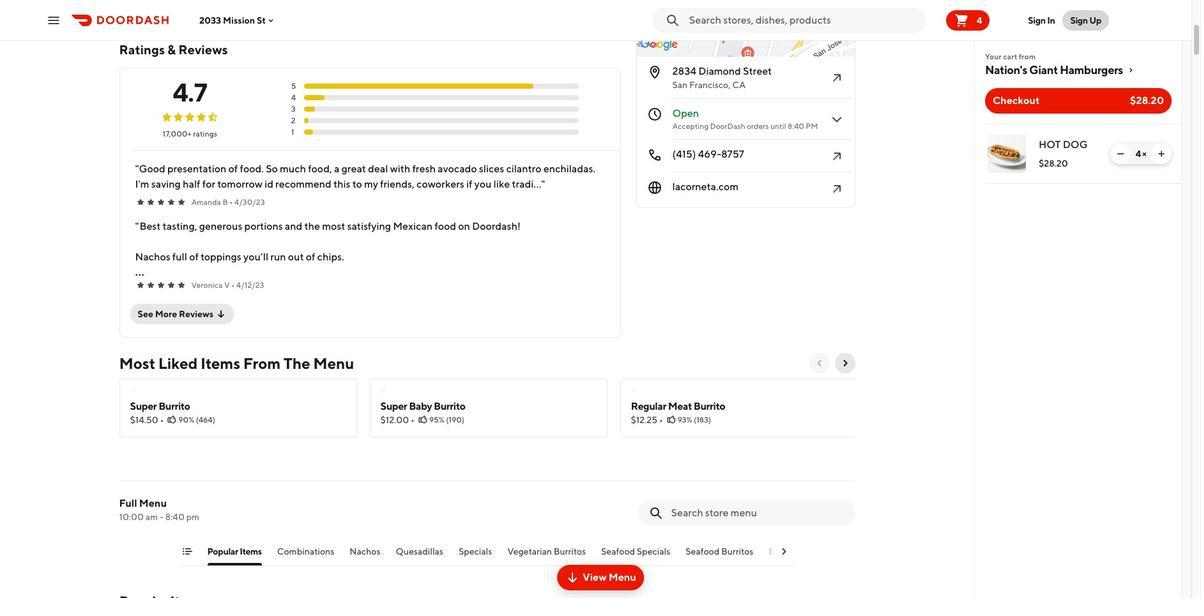 Task type: locate. For each thing, give the bounding box(es) containing it.
orders
[[747, 121, 769, 131]]

view menu button
[[558, 566, 644, 591]]

the
[[284, 355, 310, 373]]

0 horizontal spatial specials
[[459, 547, 492, 557]]

menu for full menu 10:00 am - 8:40 pm
[[139, 498, 167, 510]]

10:00
[[119, 513, 144, 523]]

hamburgers
[[1060, 63, 1124, 77]]

0 horizontal spatial menu
[[139, 498, 167, 510]]

am
[[146, 513, 158, 523]]

3 burrito from the left
[[694, 401, 726, 413]]

4 button
[[947, 10, 990, 30]]

1 expand store hours image from the top
[[829, 0, 845, 13]]

giant
[[1030, 63, 1058, 77]]

menu inside full menu 10:00 am - 8:40 pm
[[139, 498, 167, 510]]

amanda
[[191, 198, 221, 207]]

1 horizontal spatial burritos
[[722, 547, 754, 557]]

2 super from the left
[[381, 401, 407, 413]]

seafood burritos button
[[686, 546, 754, 566]]

burrito
[[159, 401, 190, 413], [434, 401, 466, 413], [694, 401, 726, 413]]

next button of carousel image
[[840, 359, 851, 369]]

1 specials from the left
[[459, 547, 492, 557]]

burritos button
[[769, 546, 801, 566]]

combinations button
[[277, 546, 335, 566]]

san
[[673, 80, 688, 90]]

1 horizontal spatial 8:40
[[788, 121, 805, 131]]

burritos for seafood burritos
[[722, 547, 754, 557]]

$28.20 for checkout
[[1131, 95, 1165, 107]]

burritos
[[554, 547, 586, 557], [722, 547, 754, 557], [769, 547, 801, 557]]

1 horizontal spatial 4
[[977, 15, 983, 25]]

2 vertical spatial menu
[[609, 572, 637, 584]]

find restaurant in google maps image
[[829, 70, 845, 86]]

menu inside button
[[609, 572, 637, 584]]

1 vertical spatial reviews
[[179, 309, 214, 320]]

" for "
[[135, 221, 139, 233]]

quesadillas button
[[396, 546, 444, 566]]

reviews for see more reviews
[[179, 309, 214, 320]]

expand store hours image inside button
[[829, 0, 845, 13]]

ratings & reviews
[[119, 42, 228, 57]]

0 vertical spatial expand store hours image
[[829, 0, 845, 13]]

1 burritos from the left
[[554, 547, 586, 557]]

• down super burrito
[[160, 416, 164, 426]]

0 vertical spatial "
[[135, 163, 139, 175]]

sign inside sign up link
[[1071, 15, 1089, 25]]

hot dog
[[1039, 139, 1088, 151]]

sign inside "sign in" link
[[1029, 15, 1046, 25]]

1 horizontal spatial seafood
[[686, 547, 720, 557]]

0 horizontal spatial burrito
[[159, 401, 190, 413]]

2 sign from the left
[[1071, 15, 1089, 25]]

1 sign from the left
[[1029, 15, 1046, 25]]

• down baby
[[411, 416, 415, 426]]

1 horizontal spatial super
[[381, 401, 407, 413]]

2033 mission st button
[[199, 15, 276, 25]]

1 horizontal spatial specials
[[637, 547, 671, 557]]

burritos inside button
[[722, 547, 754, 557]]

nachos
[[350, 547, 381, 557]]

reviews inside button
[[179, 309, 214, 320]]

2 seafood from the left
[[686, 547, 720, 557]]

0 horizontal spatial 8:40
[[165, 513, 185, 523]]

8:40 right -
[[165, 513, 185, 523]]

• right v
[[232, 281, 235, 290]]

quesadillas
[[396, 547, 444, 557]]

burrito up 95% (190)
[[434, 401, 466, 413]]

expand store hours image
[[829, 0, 845, 13], [829, 112, 845, 127]]

2 burritos from the left
[[722, 547, 754, 557]]

$14.50
[[130, 416, 158, 426]]

2 specials from the left
[[637, 547, 671, 557]]

8:40 left pm
[[788, 121, 805, 131]]

reviews down 2033
[[179, 42, 228, 57]]

show menu categories image
[[182, 547, 192, 557]]

sign left in
[[1029, 15, 1046, 25]]

seafood
[[602, 547, 635, 557], [686, 547, 720, 557]]

regular
[[631, 401, 667, 413]]

0 horizontal spatial $28.20
[[1039, 159, 1069, 169]]

$12.00
[[381, 416, 409, 426]]

$12.25 •
[[631, 416, 663, 426]]

from
[[1019, 52, 1036, 61]]

90%
[[178, 416, 195, 425]]

1 super from the left
[[130, 401, 157, 413]]

powered by google image
[[640, 38, 678, 51]]

most liked items from the menu heading
[[119, 354, 354, 374]]

reviews
[[179, 42, 228, 57], [179, 309, 214, 320]]

4
[[977, 15, 983, 25], [291, 93, 296, 102], [1136, 149, 1141, 159]]

seafood inside button
[[602, 547, 635, 557]]

add one to cart image
[[1157, 149, 1167, 159]]

3
[[291, 104, 296, 114]]

$28.20
[[1131, 95, 1165, 107], [1039, 159, 1069, 169]]

burrito for regular meat burrito
[[694, 401, 726, 413]]

1 vertical spatial 4
[[291, 93, 296, 102]]

" "
[[135, 163, 545, 191]]

see more reviews button
[[130, 304, 234, 325]]

0 horizontal spatial super
[[130, 401, 157, 413]]

• for super baby burrito
[[411, 416, 415, 426]]

0 vertical spatial 8:40
[[788, 121, 805, 131]]

seafood for seafood specials
[[602, 547, 635, 557]]

nation's giant hamburgers
[[986, 63, 1124, 77]]

1 seafood from the left
[[602, 547, 635, 557]]

menu
[[313, 355, 354, 373], [139, 498, 167, 510], [609, 572, 637, 584]]

2 horizontal spatial burritos
[[769, 547, 801, 557]]

3 burritos from the left
[[769, 547, 801, 557]]

2 burrito from the left
[[434, 401, 466, 413]]

17,000+
[[163, 129, 192, 139]]

1 vertical spatial expand store hours image
[[829, 112, 845, 127]]

$28.20 up × on the top of the page
[[1131, 95, 1165, 107]]

• right $12.25
[[660, 416, 663, 426]]

items right popular
[[240, 547, 262, 557]]

$28.20 down hot
[[1039, 159, 1069, 169]]

0 vertical spatial 4
[[977, 15, 983, 25]]

open
[[673, 107, 699, 120]]

burritos inside button
[[554, 547, 586, 557]]

super up '$12.00'
[[381, 401, 407, 413]]

veronica v • 4/12/23
[[191, 281, 264, 290]]

specials left vegetarian
[[459, 547, 492, 557]]

most liked items from the menu
[[119, 355, 354, 373]]

reviews right more
[[179, 309, 214, 320]]

8:40 inside 'open accepting doordash orders until 8:40 pm'
[[788, 121, 805, 131]]

ratings
[[193, 129, 217, 139]]

specials
[[459, 547, 492, 557], [637, 547, 671, 557]]

pm
[[806, 121, 819, 131]]

sign left up
[[1071, 15, 1089, 25]]

0 horizontal spatial burritos
[[554, 547, 586, 557]]

your
[[986, 52, 1002, 61]]

"
[[135, 163, 139, 175], [542, 178, 545, 191], [135, 221, 139, 233]]

mission
[[223, 15, 255, 25]]

2 horizontal spatial burrito
[[694, 401, 726, 413]]

1 horizontal spatial burrito
[[434, 401, 466, 413]]

2 horizontal spatial menu
[[609, 572, 637, 584]]

2834 diamond street san francisco, ca
[[673, 65, 772, 90]]

8:40 inside full menu 10:00 am - 8:40 pm
[[165, 513, 185, 523]]

seafood for seafood burritos
[[686, 547, 720, 557]]

menu down seafood specials button on the bottom of page
[[609, 572, 637, 584]]

menu up am
[[139, 498, 167, 510]]

1 horizontal spatial menu
[[313, 355, 354, 373]]

burrito up 90%
[[159, 401, 190, 413]]

1 vertical spatial menu
[[139, 498, 167, 510]]

0 vertical spatial $28.20
[[1131, 95, 1165, 107]]

items inside heading
[[201, 355, 240, 373]]

sign
[[1029, 15, 1046, 25], [1071, 15, 1089, 25]]

menu right the
[[313, 355, 354, 373]]

469-
[[698, 148, 722, 160]]

seafood inside button
[[686, 547, 720, 557]]

0 horizontal spatial 4
[[291, 93, 296, 102]]

full menu 10:00 am - 8:40 pm
[[119, 498, 200, 523]]

(415)
[[673, 148, 696, 160]]

corneta
[[762, 13, 797, 23], [762, 13, 797, 23]]

items left from
[[201, 355, 240, 373]]

super burrito
[[130, 401, 190, 413]]

1 vertical spatial 8:40
[[165, 513, 185, 523]]

• right b
[[230, 198, 233, 207]]

specials up view menu button
[[637, 547, 671, 557]]

liked
[[158, 355, 198, 373]]

vegetarian burritos button
[[508, 546, 586, 566]]

hot
[[1039, 139, 1061, 151]]

4 inside button
[[977, 15, 983, 25]]

0 horizontal spatial sign
[[1029, 15, 1046, 25]]

super
[[130, 401, 157, 413], [381, 401, 407, 413]]

la corneta taqueria
[[750, 13, 797, 33], [750, 13, 797, 33]]

1 vertical spatial "
[[542, 178, 545, 191]]

open menu image
[[46, 12, 61, 28]]

dog
[[1064, 139, 1088, 151]]

•
[[230, 198, 233, 207], [232, 281, 235, 290], [160, 416, 164, 426], [411, 416, 415, 426], [660, 416, 663, 426]]

0 vertical spatial menu
[[313, 355, 354, 373]]

sign for sign in
[[1029, 15, 1046, 25]]

1 horizontal spatial $28.20
[[1131, 95, 1165, 107]]

2834
[[673, 65, 697, 77]]

1 horizontal spatial sign
[[1071, 15, 1089, 25]]

2 vertical spatial "
[[135, 221, 139, 233]]

$12.25
[[631, 416, 658, 426]]

(183)
[[694, 416, 711, 425]]

doordash
[[711, 121, 746, 131]]

1 vertical spatial $28.20
[[1039, 159, 1069, 169]]

2 horizontal spatial 4
[[1136, 149, 1141, 159]]

sign for sign up
[[1071, 15, 1089, 25]]

8757
[[722, 148, 745, 160]]

vegetarian
[[508, 547, 552, 557]]

popular
[[207, 547, 238, 557]]

burrito up (183)
[[694, 401, 726, 413]]

0 horizontal spatial seafood
[[602, 547, 635, 557]]

from
[[243, 355, 281, 373]]

sign in link
[[1021, 7, 1063, 33]]

until
[[771, 121, 787, 131]]

super up $14.50
[[130, 401, 157, 413]]

reviews for ratings & reviews
[[179, 42, 228, 57]]

0 vertical spatial items
[[201, 355, 240, 373]]

0 vertical spatial reviews
[[179, 42, 228, 57]]

4/12/23
[[236, 281, 264, 290]]

• for super burrito
[[160, 416, 164, 426]]

8:40 for accepting
[[788, 121, 805, 131]]



Task type: vqa. For each thing, say whether or not it's contained in the screenshot.
See More Reviews's 'Reviews'
yes



Task type: describe. For each thing, give the bounding box(es) containing it.
menu for view menu
[[609, 572, 637, 584]]

93%
[[678, 416, 693, 425]]

sign up
[[1071, 15, 1102, 25]]

ratings
[[119, 42, 165, 57]]

4 ×
[[1136, 149, 1147, 159]]

seafood specials
[[602, 547, 671, 557]]

burrito for super baby burrito
[[434, 401, 466, 413]]

$14.50 •
[[130, 416, 164, 426]]

vegetarian burritos
[[508, 547, 586, 557]]

17,000+ ratings
[[163, 129, 217, 139]]

scroll menu navigation right image
[[779, 547, 789, 557]]

v
[[224, 281, 230, 290]]

1
[[291, 127, 294, 137]]

baby
[[409, 401, 432, 413]]

more
[[155, 309, 177, 320]]

(464)
[[196, 416, 215, 425]]

sign up link
[[1063, 10, 1110, 30]]

diamond
[[699, 65, 741, 77]]

95% (190)
[[429, 416, 465, 425]]

" for " "
[[135, 163, 139, 175]]

2033 mission st
[[199, 15, 266, 25]]

×
[[1143, 149, 1147, 159]]

open accepting doordash orders until 8:40 pm
[[673, 107, 819, 131]]

super baby burrito
[[381, 401, 466, 413]]

view restaurant image
[[829, 181, 845, 197]]

• for regular meat burrito
[[660, 416, 663, 426]]

specials button
[[459, 546, 492, 566]]

view menu
[[583, 572, 637, 584]]

map region
[[524, 0, 1015, 100]]

1 burrito from the left
[[159, 401, 190, 413]]

specials inside seafood specials button
[[637, 547, 671, 557]]

2 vertical spatial 4
[[1136, 149, 1141, 159]]

see
[[138, 309, 153, 320]]

Item Search search field
[[672, 507, 845, 521]]

2
[[291, 116, 296, 125]]

5
[[291, 81, 296, 91]]

full
[[119, 498, 137, 510]]

super for super baby burrito
[[381, 401, 407, 413]]

(190)
[[446, 416, 465, 425]]

seafood burritos
[[686, 547, 754, 557]]

expand store hours button
[[640, 0, 852, 26]]

90% (464)
[[178, 416, 215, 425]]

b
[[223, 198, 228, 207]]

2033
[[199, 15, 221, 25]]

ca
[[733, 80, 746, 90]]

regular meat burrito
[[631, 401, 726, 413]]

amanda b • 4/30/23
[[191, 198, 265, 207]]

$28.20 for hot dog
[[1039, 159, 1069, 169]]

hot dog image
[[988, 135, 1027, 173]]

previous button of carousel image
[[815, 359, 825, 369]]

in
[[1048, 15, 1056, 25]]

8:40 for menu
[[165, 513, 185, 523]]

&
[[168, 42, 176, 57]]

burritos for vegetarian burritos
[[554, 547, 586, 557]]

meat
[[668, 401, 692, 413]]

francisco,
[[690, 80, 731, 90]]

menu inside heading
[[313, 355, 354, 373]]

accepting
[[673, 121, 709, 131]]

93% (183)
[[678, 416, 711, 425]]

2 expand store hours image from the top
[[829, 112, 845, 127]]

nation's
[[986, 63, 1028, 77]]

-
[[160, 513, 164, 523]]

super for super burrito
[[130, 401, 157, 413]]

seafood specials button
[[602, 546, 671, 566]]

Store search: begin typing to search for stores available on DoorDash text field
[[690, 13, 921, 27]]

call restaurant image
[[829, 149, 845, 164]]

combinations
[[277, 547, 335, 557]]

95%
[[429, 416, 445, 425]]

popular items
[[207, 547, 262, 557]]

4.7
[[173, 77, 207, 107]]

sign in
[[1029, 15, 1056, 25]]

nachos button
[[350, 546, 381, 566]]

view
[[583, 572, 607, 584]]

cart
[[1004, 52, 1018, 61]]

street
[[743, 65, 772, 77]]

veronica
[[191, 281, 223, 290]]

remove one from cart image
[[1116, 149, 1126, 159]]

(415) 469-8757
[[673, 148, 745, 160]]

4/30/23
[[235, 198, 265, 207]]

1 vertical spatial items
[[240, 547, 262, 557]]

lacorneta.com
[[673, 181, 739, 193]]



